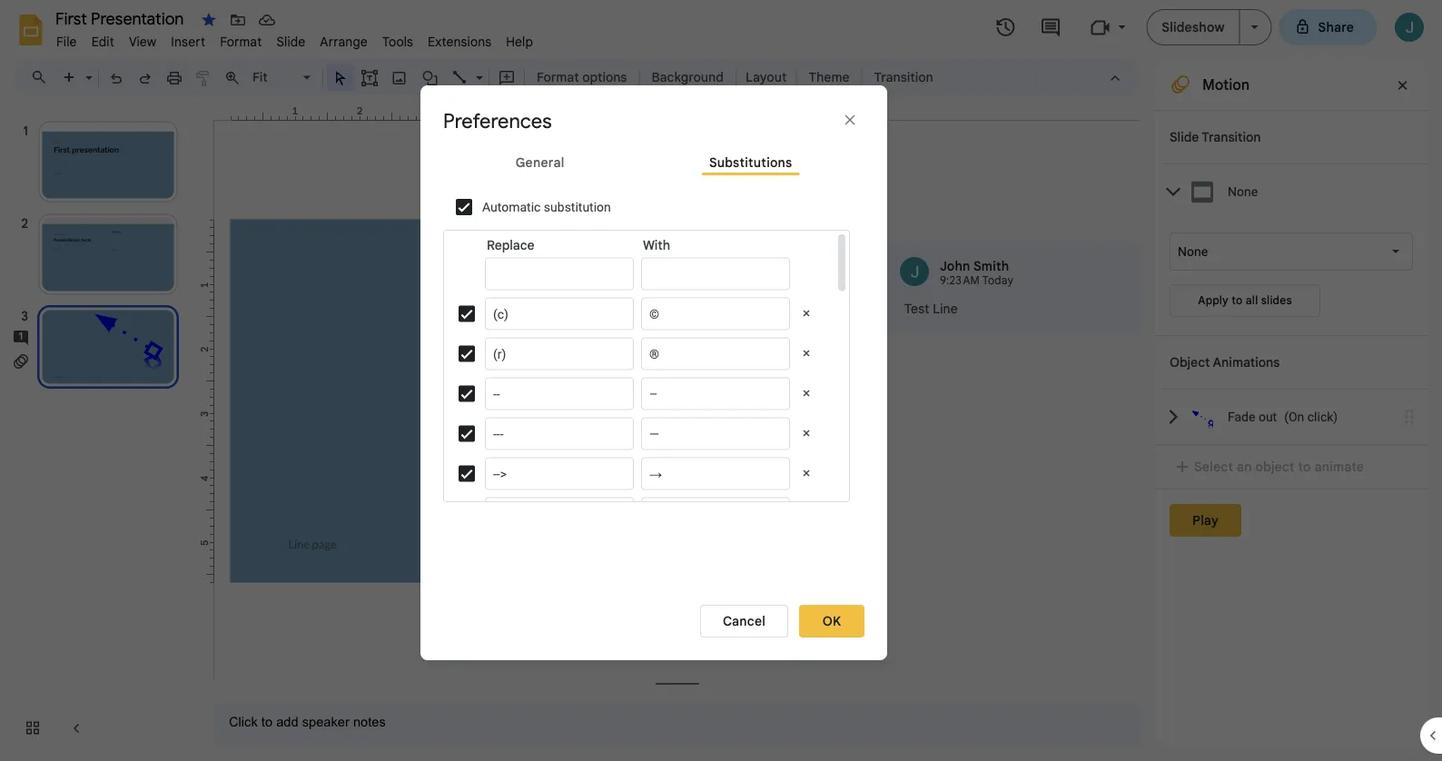 Task type: describe. For each thing, give the bounding box(es) containing it.
format
[[537, 69, 579, 85]]

preferences application
[[0, 0, 1442, 761]]

select an object to animate
[[1194, 459, 1364, 475]]

automatic substitution
[[482, 200, 611, 215]]

play
[[1193, 512, 1219, 528]]

apply
[[1198, 294, 1229, 307]]

replace
[[487, 237, 535, 253]]

menu bar banner
[[0, 0, 1442, 761]]

ok button
[[799, 605, 865, 638]]

format options
[[537, 69, 627, 85]]

substitutions
[[709, 155, 792, 170]]

john smith 9:23 am today
[[940, 258, 1014, 287]]

substitution
[[544, 200, 611, 215]]

apply to all slides button
[[1170, 284, 1321, 317]]

object animations
[[1170, 354, 1280, 370]]

preferences
[[443, 108, 552, 134]]

navigation inside 'preferences' application
[[0, 103, 200, 761]]

none
[[1228, 184, 1258, 199]]

Automatic substitution checkbox
[[456, 199, 472, 215]]

apply to all slides
[[1198, 294, 1292, 307]]

animate
[[1315, 459, 1364, 475]]

test
[[905, 301, 930, 317]]

play button
[[1170, 504, 1242, 537]]

general
[[516, 155, 565, 170]]

share. private to only me. image
[[1295, 19, 1311, 35]]

cancel
[[723, 613, 766, 629]]

transition inside button
[[874, 69, 933, 85]]

background button
[[643, 64, 732, 91]]

john
[[940, 258, 971, 274]]



Task type: locate. For each thing, give the bounding box(es) containing it.
9:23 am
[[940, 274, 980, 287]]

motion section
[[1155, 59, 1428, 747]]

preferences dialog
[[421, 85, 887, 761]]

select
[[1194, 459, 1233, 475]]

slides
[[1261, 294, 1292, 307]]

0 vertical spatial transition
[[874, 69, 933, 85]]

to left all
[[1232, 294, 1243, 307]]

format options button
[[529, 64, 635, 91]]

transition
[[874, 69, 933, 85], [1202, 129, 1261, 145]]

background
[[652, 69, 724, 85]]

theme button
[[801, 64, 858, 91]]

object animations tab list
[[1155, 335, 1428, 444]]

today
[[983, 274, 1014, 287]]

None text field
[[485, 258, 634, 290], [641, 258, 790, 290], [641, 298, 790, 330], [641, 377, 790, 410], [641, 417, 790, 450], [485, 258, 634, 290], [641, 258, 790, 290], [641, 298, 790, 330], [641, 377, 790, 410], [641, 417, 790, 450]]

automatic
[[482, 200, 541, 215]]

theme
[[809, 69, 850, 85]]

menu bar
[[49, 24, 541, 54]]

to
[[1232, 294, 1243, 307], [1298, 459, 1311, 475]]

to right object
[[1298, 459, 1311, 475]]

john smith image
[[900, 257, 929, 286]]

select an object to animate button
[[1170, 456, 1376, 478]]

None checkbox
[[459, 306, 475, 322], [459, 386, 475, 402], [459, 426, 475, 442], [459, 306, 475, 322], [459, 386, 475, 402], [459, 426, 475, 442]]

motion
[[1203, 75, 1250, 94]]

None text field
[[485, 298, 634, 330], [485, 338, 634, 370], [641, 338, 790, 370], [485, 377, 634, 410], [485, 417, 634, 450], [485, 457, 634, 490], [641, 457, 790, 490], [485, 298, 634, 330], [485, 338, 634, 370], [641, 338, 790, 370], [485, 377, 634, 410], [485, 417, 634, 450], [485, 457, 634, 490], [641, 457, 790, 490]]

1 vertical spatial transition
[[1202, 129, 1261, 145]]

Rename text field
[[49, 7, 194, 29]]

transition right slide
[[1202, 129, 1261, 145]]

transition inside motion section
[[1202, 129, 1261, 145]]

transition right the theme at the top of page
[[874, 69, 933, 85]]

animations
[[1213, 354, 1280, 370]]

0 horizontal spatial transition
[[874, 69, 933, 85]]

none tab
[[1163, 163, 1428, 219]]

1 horizontal spatial to
[[1298, 459, 1311, 475]]

transition button
[[866, 64, 942, 91]]

slide
[[1170, 129, 1199, 145]]

tab list containing general
[[443, 148, 865, 192]]

list inside 'preferences' application
[[886, 241, 1142, 334]]

object
[[1170, 354, 1210, 370]]

main toolbar
[[54, 64, 942, 91]]

object
[[1256, 459, 1295, 475]]

navigation
[[0, 103, 200, 761]]

slide transition
[[1170, 129, 1261, 145]]

tab list inside preferences dialog
[[443, 148, 865, 192]]

0 horizontal spatial to
[[1232, 294, 1243, 307]]

options
[[582, 69, 627, 85]]

1 vertical spatial to
[[1298, 459, 1311, 475]]

tab list
[[443, 148, 865, 192]]

with
[[643, 237, 670, 253]]

all
[[1246, 294, 1258, 307]]

0 vertical spatial to
[[1232, 294, 1243, 307]]

menu bar inside menu bar banner
[[49, 24, 541, 54]]

smith
[[974, 258, 1009, 274]]

list containing john smith
[[886, 241, 1142, 334]]

cancel button
[[700, 605, 788, 638]]

Star checkbox
[[196, 7, 222, 33]]

None checkbox
[[459, 346, 475, 362], [459, 466, 475, 482], [459, 346, 475, 362], [459, 466, 475, 482]]

list
[[886, 241, 1142, 334]]

preferences heading
[[443, 108, 625, 134]]

line
[[933, 301, 958, 317]]

Menus field
[[23, 64, 63, 90]]

1 horizontal spatial transition
[[1202, 129, 1261, 145]]

test line
[[905, 301, 958, 317]]

ok
[[823, 613, 841, 629]]

an
[[1237, 459, 1252, 475]]



Task type: vqa. For each thing, say whether or not it's contained in the screenshot.
application
no



